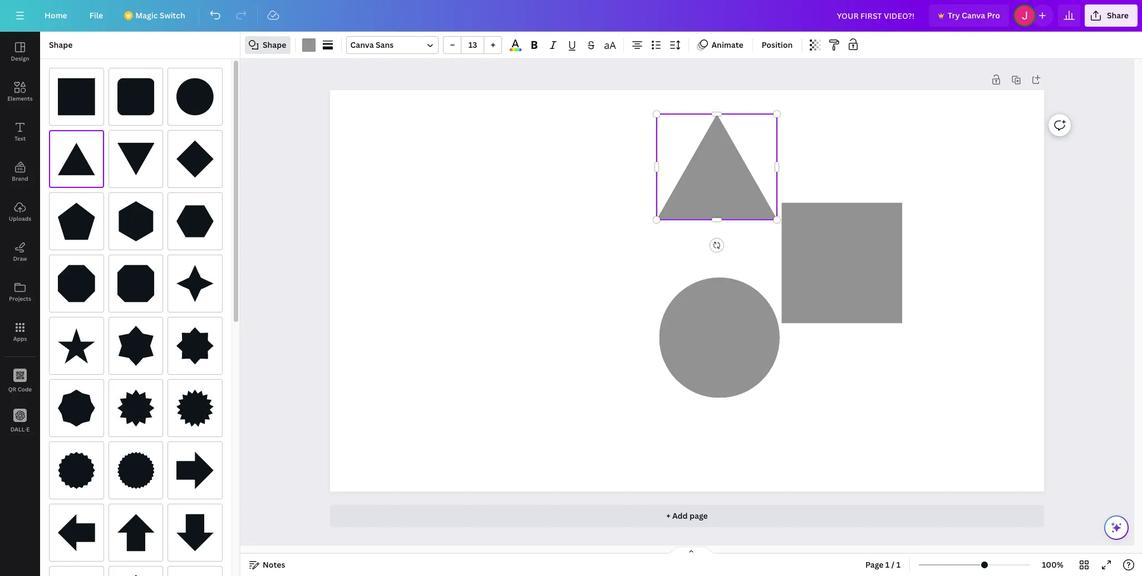 Task type: describe. For each thing, give the bounding box(es) containing it.
Inflated 8-pointed star button
[[49, 380, 104, 438]]

pentagon image
[[58, 202, 95, 242]]

banner 5 image
[[117, 264, 154, 304]]

8-pointed star image
[[177, 326, 214, 366]]

dall·e
[[10, 426, 30, 433]]

Rounded Rectangle button
[[108, 68, 163, 126]]

Arrow up button
[[108, 504, 163, 562]]

arrow down image
[[177, 513, 214, 553]]

30-pointed star button
[[108, 442, 163, 500]]

notes
[[263, 560, 285, 571]]

4-pointed star button
[[168, 255, 223, 313]]

page 1 / 1
[[866, 560, 901, 571]]

page
[[690, 511, 708, 522]]

12-pointed star image
[[117, 389, 154, 429]]

uploads button
[[0, 192, 40, 232]]

position button
[[757, 36, 797, 54]]

try
[[948, 10, 960, 21]]

vertical hexagon image
[[117, 202, 154, 242]]

page
[[866, 560, 884, 571]]

100% button
[[1035, 557, 1071, 575]]

dall·e button
[[0, 401, 40, 441]]

draw button
[[0, 232, 40, 272]]

share button
[[1085, 4, 1138, 27]]

color range image
[[510, 49, 522, 51]]

Banner 5 button
[[108, 255, 163, 313]]

side panel tab list
[[0, 32, 40, 441]]

text button
[[0, 112, 40, 152]]

triangle down image
[[117, 139, 154, 179]]

Triangle down button
[[108, 130, 163, 188]]

Pentagon button
[[49, 193, 104, 251]]

Arrow down button
[[168, 504, 223, 562]]

projects
[[9, 295, 31, 303]]

circle image
[[177, 77, 214, 117]]

Vertical hexagon button
[[108, 193, 163, 251]]

Circle button
[[168, 68, 223, 126]]

canva inside button
[[962, 10, 986, 21]]

shape button
[[245, 36, 291, 54]]

Arrow vertical button
[[108, 567, 163, 577]]

try canva pro
[[948, 10, 1000, 21]]

share
[[1107, 10, 1129, 21]]

qr code button
[[0, 361, 40, 401]]

arrow right image
[[177, 451, 214, 491]]

text
[[14, 135, 26, 143]]

file
[[90, 10, 103, 21]]

4-pointed star image
[[177, 264, 214, 304]]

main menu bar
[[0, 0, 1142, 32]]

brand
[[12, 175, 28, 183]]

add
[[672, 511, 688, 522]]

rounded rectangle image
[[117, 77, 154, 117]]

apps button
[[0, 312, 40, 352]]

home
[[45, 10, 67, 21]]

inflated 8-pointed star image
[[58, 389, 95, 429]]

shape inside dropdown button
[[263, 40, 286, 50]]

rectangle image
[[58, 77, 95, 117]]

diamond image
[[177, 139, 214, 179]]

canva inside popup button
[[350, 40, 374, 50]]

17-pointed star button
[[168, 380, 223, 438]]

projects button
[[0, 272, 40, 312]]



Task type: vqa. For each thing, say whether or not it's contained in the screenshot.
the rightmost an
no



Task type: locate. For each thing, give the bounding box(es) containing it.
qr
[[8, 386, 16, 393]]

draw
[[13, 255, 27, 263]]

arrow left image
[[58, 513, 95, 553]]

0 horizontal spatial canva
[[350, 40, 374, 50]]

horizontal hexagon image
[[177, 202, 214, 242]]

code
[[18, 386, 32, 393]]

Diamond button
[[168, 130, 223, 188]]

1 right /
[[897, 560, 901, 571]]

30-pointed star image
[[117, 451, 154, 491]]

– – number field
[[465, 40, 481, 50]]

17-pointed star image
[[177, 389, 214, 429]]

design
[[11, 55, 29, 62]]

shape
[[49, 40, 73, 50], [263, 40, 286, 50]]

apps
[[13, 335, 27, 343]]

try canva pro button
[[929, 4, 1009, 27]]

Octagon button
[[49, 255, 104, 313]]

elements
[[7, 95, 33, 102]]

animate
[[712, 40, 744, 50]]

magic
[[135, 10, 158, 21]]

sans
[[376, 40, 394, 50]]

home link
[[36, 4, 76, 27]]

/
[[892, 560, 895, 571]]

1
[[886, 560, 890, 571], [897, 560, 901, 571]]

canva left sans
[[350, 40, 374, 50]]

group
[[443, 36, 502, 54]]

octagon image
[[58, 264, 95, 304]]

show pages image
[[665, 547, 718, 556]]

Arrow block right button
[[168, 567, 223, 577]]

6-pointed star button
[[108, 317, 163, 375]]

0 horizontal spatial shape
[[49, 40, 73, 50]]

5-pointed star button
[[49, 317, 104, 375]]

canva sans button
[[347, 36, 439, 54]]

Arrow horizontal button
[[49, 567, 104, 577]]

canva
[[962, 10, 986, 21], [350, 40, 374, 50]]

0 vertical spatial canva
[[962, 10, 986, 21]]

shape down home link
[[49, 40, 73, 50]]

Equilateral triangle button
[[49, 130, 104, 188]]

2 1 from the left
[[897, 560, 901, 571]]

#919191 image
[[303, 38, 316, 52]]

None text field
[[678, 181, 756, 194]]

canva sans
[[350, 40, 394, 50]]

arrow vertical image
[[117, 576, 154, 577]]

1 horizontal spatial shape
[[263, 40, 286, 50]]

1 left /
[[886, 560, 890, 571]]

+ add page button
[[330, 506, 1045, 528]]

+
[[667, 511, 671, 522]]

1 horizontal spatial 1
[[897, 560, 901, 571]]

pro
[[987, 10, 1000, 21]]

file button
[[81, 4, 112, 27]]

20-pointed star image
[[58, 451, 95, 491]]

5-pointed star image
[[58, 326, 95, 366]]

canva assistant image
[[1110, 522, 1124, 535]]

1 shape from the left
[[49, 40, 73, 50]]

magic switch button
[[116, 4, 194, 27]]

Arrow left button
[[49, 504, 104, 562]]

uploads
[[9, 215, 31, 223]]

animate button
[[694, 36, 748, 54]]

notes button
[[245, 557, 290, 575]]

brand button
[[0, 152, 40, 192]]

position
[[762, 40, 793, 50]]

Horizontal hexagon button
[[168, 193, 223, 251]]

20-pointed star button
[[49, 442, 104, 500]]

1 vertical spatial canva
[[350, 40, 374, 50]]

shape left #919191 image
[[263, 40, 286, 50]]

arrow up image
[[117, 513, 154, 553]]

qr code
[[8, 386, 32, 393]]

Arrow right button
[[168, 442, 223, 500]]

canva right try at the top of page
[[962, 10, 986, 21]]

equilateral triangle image
[[58, 139, 95, 179]]

elements button
[[0, 72, 40, 112]]

12-pointed star button
[[108, 380, 163, 438]]

magic switch
[[135, 10, 185, 21]]

Design title text field
[[828, 4, 925, 27]]

+ add page
[[667, 511, 708, 522]]

1 1 from the left
[[886, 560, 890, 571]]

6-pointed star image
[[117, 326, 154, 366]]

1 horizontal spatial canva
[[962, 10, 986, 21]]

0 horizontal spatial 1
[[886, 560, 890, 571]]

2 shape from the left
[[263, 40, 286, 50]]

design button
[[0, 32, 40, 72]]

switch
[[160, 10, 185, 21]]

100%
[[1042, 560, 1064, 571]]

Rectangle button
[[49, 68, 104, 126]]

8-pointed star button
[[168, 317, 223, 375]]



